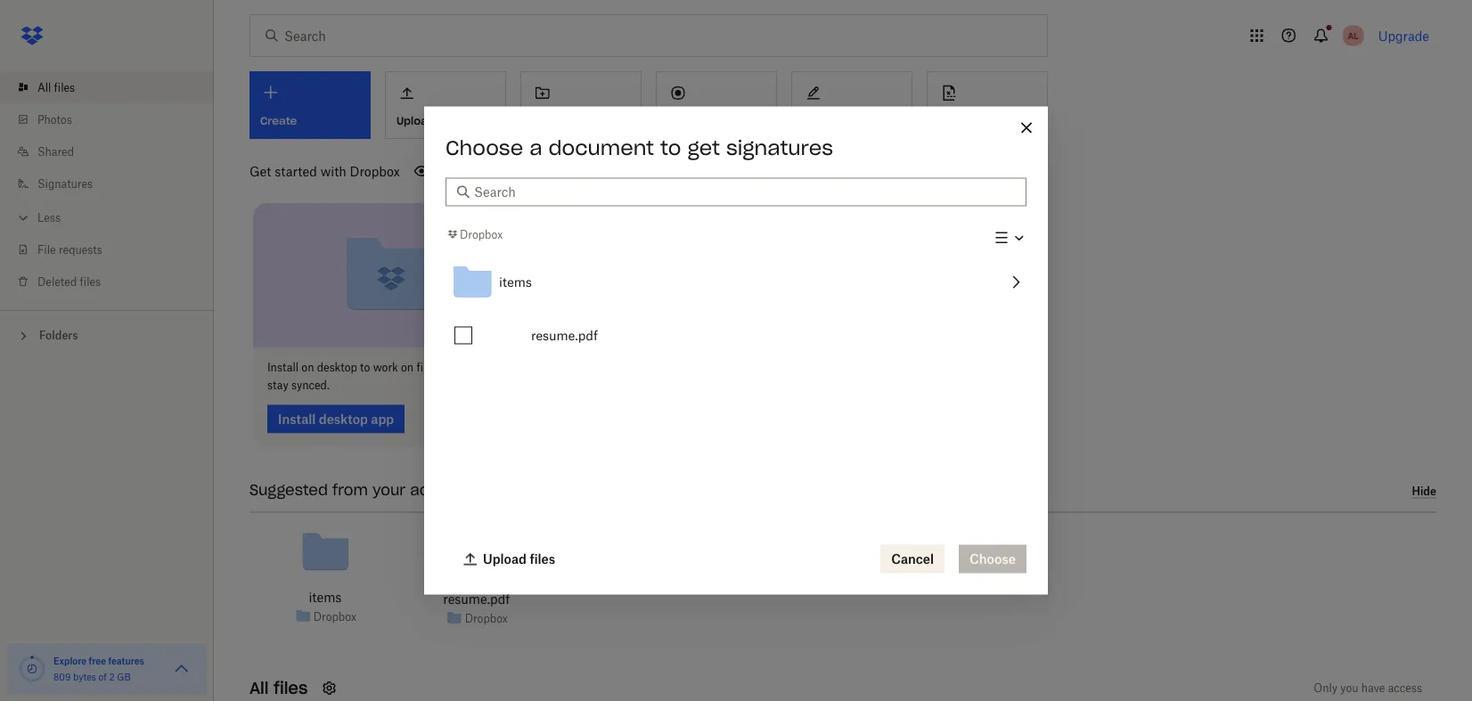 Task type: vqa. For each thing, say whether or not it's contained in the screenshot.
Manage
no



Task type: locate. For each thing, give the bounding box(es) containing it.
to inside 'dialog'
[[661, 135, 681, 160]]

bytes
[[73, 672, 96, 683]]

dropbox down choose
[[460, 228, 503, 241]]

1 horizontal spatial all
[[250, 678, 269, 699]]

all files link
[[14, 71, 214, 103]]

resume.pdf
[[531, 328, 598, 343], [443, 592, 510, 607]]

choose a document to get signatures dialog
[[424, 107, 1048, 595]]

dropbox
[[350, 164, 400, 179], [460, 228, 503, 241], [314, 610, 357, 624], [465, 612, 508, 625]]

0 vertical spatial to
[[661, 135, 681, 160]]

Search text field
[[474, 182, 1016, 202]]

on up synced.
[[302, 361, 314, 374]]

get
[[250, 164, 271, 179]]

quota usage element
[[18, 655, 46, 684]]

files
[[54, 81, 75, 94], [80, 275, 101, 288], [417, 361, 438, 374], [530, 552, 555, 567], [274, 678, 308, 699]]

list
[[0, 61, 214, 310]]

to left work
[[360, 361, 370, 374]]

0 horizontal spatial all files
[[37, 81, 75, 94]]

0 vertical spatial all files
[[37, 81, 75, 94]]

0 vertical spatial all
[[37, 81, 51, 94]]

explore
[[53, 656, 87, 667]]

1 vertical spatial resume.pdf
[[443, 592, 510, 607]]

of
[[98, 672, 107, 683]]

suggested
[[250, 481, 328, 500]]

dropbox link for resume.pdf
[[465, 610, 508, 628]]

photos
[[37, 113, 72, 126]]

0 vertical spatial resume.pdf
[[531, 328, 598, 343]]

resume.pdf link
[[443, 590, 510, 609]]

on
[[302, 361, 314, 374], [401, 361, 414, 374]]

resume.pdf inside button
[[531, 328, 598, 343]]

dropbox link down items link
[[314, 608, 357, 626]]

dropbox link
[[446, 225, 503, 243], [314, 608, 357, 626], [465, 610, 508, 628]]

files inside install on desktop to work on files offline and stay synced.
[[417, 361, 438, 374]]

folders button
[[0, 322, 214, 348]]

dropbox link down the resume.pdf link
[[465, 610, 508, 628]]

folders
[[39, 329, 78, 342]]

from
[[333, 481, 368, 500]]

1 vertical spatial all
[[250, 678, 269, 699]]

only you have access
[[1314, 682, 1423, 695]]

signatures
[[37, 177, 93, 190]]

0 vertical spatial items
[[499, 275, 532, 290]]

on right work
[[401, 361, 414, 374]]

1 vertical spatial items
[[309, 590, 342, 605]]

only
[[1314, 682, 1338, 695]]

to inside install on desktop to work on files offline and stay synced.
[[360, 361, 370, 374]]

suggested from your activity
[[250, 481, 465, 500]]

to left get
[[661, 135, 681, 160]]

dropbox down items link
[[314, 610, 357, 624]]

to
[[661, 135, 681, 160], [360, 361, 370, 374]]

0 horizontal spatial on
[[302, 361, 314, 374]]

dropbox link inside choose a document to get signatures 'dialog'
[[446, 225, 503, 243]]

1 horizontal spatial resume.pdf
[[531, 328, 598, 343]]

all files inside list item
[[37, 81, 75, 94]]

1 horizontal spatial to
[[661, 135, 681, 160]]

0 horizontal spatial all
[[37, 81, 51, 94]]

install
[[267, 361, 299, 374]]

started
[[275, 164, 317, 179]]

dropbox link down choose
[[446, 225, 503, 243]]

1 vertical spatial all files
[[250, 678, 308, 699]]

less image
[[14, 209, 32, 227]]

all files
[[37, 81, 75, 94], [250, 678, 308, 699]]

deleted
[[37, 275, 77, 288]]

file requests link
[[14, 234, 214, 266]]

dropbox inside choose a document to get signatures 'dialog'
[[460, 228, 503, 241]]

deleted files link
[[14, 266, 214, 298]]

items
[[499, 275, 532, 290], [309, 590, 342, 605]]

row group
[[446, 256, 1027, 363]]

desktop
[[317, 361, 357, 374]]

all
[[37, 81, 51, 94], [250, 678, 269, 699]]

1 horizontal spatial on
[[401, 361, 414, 374]]

2
[[109, 672, 115, 683]]

shared link
[[14, 135, 214, 168]]

1 vertical spatial to
[[360, 361, 370, 374]]

signatures
[[727, 135, 834, 160]]

dropbox image
[[14, 18, 50, 53]]

files inside 'link'
[[80, 275, 101, 288]]

1 horizontal spatial items
[[499, 275, 532, 290]]

install on desktop to work on files offline and stay synced.
[[267, 361, 494, 392]]

upload files
[[483, 552, 555, 567]]

0 horizontal spatial to
[[360, 361, 370, 374]]

your
[[373, 481, 406, 500]]

upload files button
[[453, 545, 566, 574]]

get
[[688, 135, 720, 160]]

files inside button
[[530, 552, 555, 567]]

explore free features 809 bytes of 2 gb
[[53, 656, 144, 683]]

to for document
[[661, 135, 681, 160]]

row group containing items
[[446, 256, 1027, 363]]



Task type: describe. For each thing, give the bounding box(es) containing it.
free
[[89, 656, 106, 667]]

access
[[1388, 682, 1423, 695]]

photos link
[[14, 103, 214, 135]]

resume.pdf button
[[478, 309, 1027, 363]]

upgrade
[[1379, 28, 1430, 43]]

list containing all files
[[0, 61, 214, 310]]

row group inside choose a document to get signatures 'dialog'
[[446, 256, 1027, 363]]

you
[[1341, 682, 1359, 695]]

activity
[[410, 481, 465, 500]]

dropbox down the resume.pdf link
[[465, 612, 508, 625]]

document
[[549, 135, 654, 160]]

choose a document to get signatures
[[446, 135, 834, 160]]

items inside button
[[499, 275, 532, 290]]

with
[[321, 164, 347, 179]]

file requests
[[37, 243, 102, 256]]

deleted files
[[37, 275, 101, 288]]

dropbox link for items
[[314, 608, 357, 626]]

to for desktop
[[360, 361, 370, 374]]

cancel
[[892, 552, 934, 567]]

signatures link
[[14, 168, 214, 200]]

cancel button
[[881, 545, 945, 574]]

gb
[[117, 672, 131, 683]]

have
[[1362, 682, 1386, 695]]

1 horizontal spatial all files
[[250, 678, 308, 699]]

requests
[[59, 243, 102, 256]]

2 on from the left
[[401, 361, 414, 374]]

0 horizontal spatial items
[[309, 590, 342, 605]]

shared
[[37, 145, 74, 158]]

809
[[53, 672, 71, 683]]

all inside list item
[[37, 81, 51, 94]]

features
[[108, 656, 144, 667]]

a
[[530, 135, 542, 160]]

items button
[[446, 256, 1027, 309]]

files inside list item
[[54, 81, 75, 94]]

offline
[[441, 361, 472, 374]]

and
[[475, 361, 494, 374]]

upgrade link
[[1379, 28, 1430, 43]]

work
[[373, 361, 398, 374]]

choose
[[446, 135, 523, 160]]

1 on from the left
[[302, 361, 314, 374]]

dropbox right "with"
[[350, 164, 400, 179]]

synced.
[[291, 379, 330, 392]]

file
[[37, 243, 56, 256]]

items link
[[309, 588, 342, 608]]

get started with dropbox
[[250, 164, 400, 179]]

stay
[[267, 379, 289, 392]]

upload
[[483, 552, 527, 567]]

/resume.pdf image
[[451, 520, 502, 586]]

0 horizontal spatial resume.pdf
[[443, 592, 510, 607]]

all files list item
[[0, 71, 214, 103]]

less
[[37, 211, 61, 224]]



